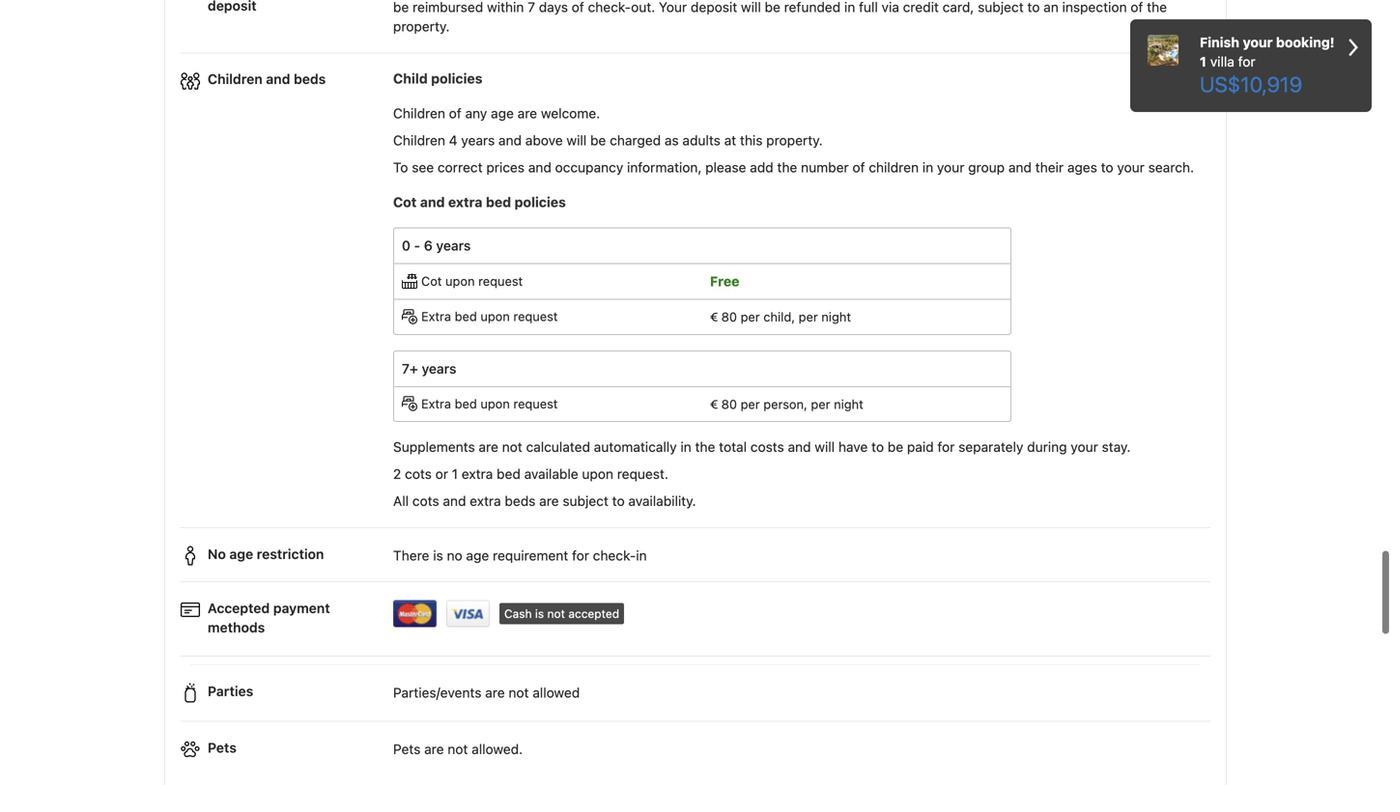 Task type: describe. For each thing, give the bounding box(es) containing it.
0 horizontal spatial to
[[613, 494, 625, 510]]

welcome.
[[541, 106, 600, 121]]

no
[[447, 548, 463, 564]]

children of any age are welcome.
[[393, 106, 600, 121]]

extra bed upon request for € 80 per child, per night
[[421, 309, 558, 324]]

available
[[524, 467, 579, 483]]

request for € 80 per child, per night
[[514, 309, 558, 324]]

availability.
[[629, 494, 697, 510]]

cot for cot upon request
[[421, 274, 442, 289]]

is for there
[[433, 548, 443, 564]]

group
[[969, 160, 1005, 176]]

1 vertical spatial be
[[888, 439, 904, 455]]

6
[[424, 238, 433, 254]]

mastercard image
[[393, 601, 438, 628]]

1 vertical spatial years
[[436, 238, 471, 254]]

accepted
[[208, 601, 270, 617]]

child
[[393, 71, 428, 87]]

at
[[725, 133, 737, 149]]

2 vertical spatial extra
[[470, 494, 501, 510]]

your inside finish your booking! 1 villa for us$10,919
[[1243, 34, 1273, 50]]

your left stay.
[[1071, 439, 1099, 455]]

not for accepted
[[548, 607, 565, 621]]

us$10,919
[[1200, 72, 1303, 97]]

pets are not allowed.
[[393, 742, 523, 758]]

bed down cot upon request
[[455, 309, 477, 324]]

2
[[393, 467, 401, 483]]

are for allowed
[[485, 685, 505, 701]]

7+
[[402, 361, 418, 377]]

per left person, on the right bottom
[[741, 397, 760, 412]]

all cots and extra beds are subject to availability.
[[393, 494, 697, 510]]

extra bed upon request for € 80 per person, per night
[[421, 397, 558, 411]]

to
[[393, 160, 408, 176]]

€ 80 for € 80 per child, per night
[[710, 310, 738, 324]]

4
[[449, 133, 458, 149]]

rightchevron image
[[1349, 33, 1359, 62]]

charged
[[610, 133, 661, 149]]

are for allowed.
[[424, 742, 444, 758]]

child,
[[764, 310, 796, 324]]

payment
[[273, 601, 330, 617]]

there is no age requirement for check-in
[[393, 548, 647, 564]]

parties
[[208, 684, 253, 700]]

booking!
[[1277, 34, 1335, 50]]

are up above in the left of the page
[[518, 106, 538, 121]]

any
[[465, 106, 487, 121]]

visa image
[[447, 601, 491, 628]]

is for cash
[[535, 607, 544, 621]]

0 - 6 years
[[402, 238, 471, 254]]

search.
[[1149, 160, 1195, 176]]

their
[[1036, 160, 1064, 176]]

cots for all
[[413, 494, 439, 510]]

not for calculated
[[502, 439, 523, 455]]

finish
[[1200, 34, 1240, 50]]

1 vertical spatial will
[[815, 439, 835, 455]]

occupancy
[[555, 160, 624, 176]]

1 vertical spatial extra
[[462, 467, 493, 483]]

0 horizontal spatial will
[[567, 133, 587, 149]]

no
[[208, 546, 226, 562]]

paid
[[908, 439, 934, 455]]

€ 80 per person, per night
[[710, 397, 864, 412]]

2 cots  or 1 extra bed available upon request.
[[393, 467, 669, 483]]

or
[[436, 467, 448, 483]]

request.
[[617, 467, 669, 483]]

pets for pets
[[208, 740, 237, 756]]

0 horizontal spatial beds
[[294, 71, 326, 87]]

1 horizontal spatial to
[[872, 439, 884, 455]]

0 horizontal spatial age
[[229, 546, 253, 562]]

children and beds
[[208, 71, 326, 87]]

finish your booking! 1 villa for us$10,919
[[1200, 34, 1335, 97]]

children
[[869, 160, 919, 176]]

night for € 80 per person, per night
[[834, 397, 864, 412]]

per left child,
[[741, 310, 760, 324]]

for for us$10,919
[[1239, 54, 1256, 70]]

accepted
[[569, 607, 620, 621]]

1 horizontal spatial the
[[778, 160, 798, 176]]

free
[[710, 274, 740, 290]]

person,
[[764, 397, 808, 412]]

supplements are not calculated automatically in the total costs and will have to be paid for separately during your stay.
[[393, 439, 1131, 455]]

no age restriction
[[208, 546, 324, 562]]

this
[[740, 133, 763, 149]]

during
[[1028, 439, 1068, 455]]

cots for 2
[[405, 467, 432, 483]]

requirement
[[493, 548, 569, 564]]

0
[[402, 238, 411, 254]]

children for children 4 years and above will be charged as adults at this property.
[[393, 133, 446, 149]]

accepted payment methods
[[208, 601, 330, 636]]

stay.
[[1102, 439, 1131, 455]]

as
[[665, 133, 679, 149]]

1 for available
[[452, 467, 458, 483]]



Task type: vqa. For each thing, say whether or not it's contained in the screenshot.
river.
no



Task type: locate. For each thing, give the bounding box(es) containing it.
bed
[[486, 194, 511, 210], [455, 309, 477, 324], [455, 397, 477, 411], [497, 467, 521, 483]]

cot upon request
[[421, 274, 523, 289]]

cots right all
[[413, 494, 439, 510]]

children for children and beds
[[208, 71, 263, 87]]

will down welcome.
[[567, 133, 587, 149]]

to right have
[[872, 439, 884, 455]]

2 vertical spatial request
[[514, 397, 558, 411]]

0 horizontal spatial pets
[[208, 740, 237, 756]]

to right the subject at the bottom
[[613, 494, 625, 510]]

information,
[[627, 160, 702, 176]]

accepted payment methods and conditions element
[[181, 591, 1211, 635]]

€ 80 for € 80 per person, per night
[[710, 397, 738, 412]]

0 vertical spatial extra bed upon request
[[421, 309, 558, 324]]

€ 80 up 'total'
[[710, 397, 738, 412]]

cash is not accepted
[[505, 607, 620, 621]]

in right "children"
[[923, 160, 934, 176]]

age right no
[[466, 548, 489, 564]]

not for allowed.
[[448, 742, 468, 758]]

separately
[[959, 439, 1024, 455]]

1 horizontal spatial age
[[466, 548, 489, 564]]

1 vertical spatial beds
[[505, 494, 536, 510]]

2 vertical spatial children
[[393, 133, 446, 149]]

extra for € 80 per child, per night
[[421, 309, 451, 324]]

-
[[414, 238, 421, 254]]

night
[[822, 310, 852, 324], [834, 397, 864, 412]]

cot and extra bed policies
[[393, 194, 566, 210]]

extra down cot upon request
[[421, 309, 451, 324]]

0 vertical spatial 1
[[1200, 54, 1207, 70]]

see
[[412, 160, 434, 176]]

age right no on the bottom left of page
[[229, 546, 253, 562]]

1 vertical spatial extra bed upon request
[[421, 397, 558, 411]]

for right paid
[[938, 439, 955, 455]]

1 horizontal spatial is
[[535, 607, 544, 621]]

0 horizontal spatial in
[[636, 548, 647, 564]]

request down cot upon request
[[514, 309, 558, 324]]

upon down 0 - 6 years
[[446, 274, 475, 289]]

€ 80
[[710, 310, 738, 324], [710, 397, 738, 412]]

automatically
[[594, 439, 677, 455]]

upon up 2 cots  or 1 extra bed available upon request.
[[481, 397, 510, 411]]

of left any
[[449, 106, 462, 121]]

supplements
[[393, 439, 475, 455]]

1 horizontal spatial beds
[[505, 494, 536, 510]]

there
[[393, 548, 430, 564]]

1 vertical spatial policies
[[515, 194, 566, 210]]

upon up the subject at the bottom
[[582, 467, 614, 483]]

policies
[[431, 71, 483, 87], [515, 194, 566, 210]]

0 horizontal spatial be
[[591, 133, 606, 149]]

years
[[461, 133, 495, 149], [436, 238, 471, 254], [422, 361, 457, 377]]

above
[[526, 133, 563, 149]]

all
[[393, 494, 409, 510]]

are up 2 cots  or 1 extra bed available upon request.
[[479, 439, 499, 455]]

1 vertical spatial in
[[681, 439, 692, 455]]

not left accepted
[[548, 607, 565, 621]]

0 horizontal spatial policies
[[431, 71, 483, 87]]

allowed.
[[472, 742, 523, 758]]

calculated
[[526, 439, 591, 455]]

1 inside finish your booking! 1 villa for us$10,919
[[1200, 54, 1207, 70]]

0 vertical spatial night
[[822, 310, 852, 324]]

2 vertical spatial to
[[613, 494, 625, 510]]

1 vertical spatial to
[[872, 439, 884, 455]]

2 vertical spatial years
[[422, 361, 457, 377]]

your
[[1243, 34, 1273, 50], [938, 160, 965, 176], [1118, 160, 1145, 176], [1071, 439, 1099, 455]]

extra
[[448, 194, 483, 210], [462, 467, 493, 483], [470, 494, 501, 510]]

extra
[[421, 309, 451, 324], [421, 397, 451, 411]]

villa
[[1211, 54, 1235, 70]]

check-
[[593, 548, 636, 564]]

1 extra bed upon request from the top
[[421, 309, 558, 324]]

2 vertical spatial for
[[572, 548, 590, 564]]

your left search.
[[1118, 160, 1145, 176]]

to right ages
[[1102, 160, 1114, 176]]

1 horizontal spatial in
[[681, 439, 692, 455]]

1 horizontal spatial pets
[[393, 742, 421, 758]]

for for check-
[[572, 548, 590, 564]]

policies up any
[[431, 71, 483, 87]]

request for € 80 per person, per night
[[514, 397, 558, 411]]

age right any
[[491, 106, 514, 121]]

not
[[502, 439, 523, 455], [548, 607, 565, 621], [509, 685, 529, 701], [448, 742, 468, 758]]

1 vertical spatial cot
[[421, 274, 442, 289]]

be left paid
[[888, 439, 904, 455]]

extra right or
[[462, 467, 493, 483]]

request down cot and extra bed policies at the top of page
[[479, 274, 523, 289]]

subject
[[563, 494, 609, 510]]

are for calculated
[[479, 439, 499, 455]]

child policies
[[393, 71, 483, 87]]

cots
[[405, 467, 432, 483], [413, 494, 439, 510]]

0 vertical spatial be
[[591, 133, 606, 149]]

0 horizontal spatial cot
[[393, 194, 417, 210]]

is right cash
[[535, 607, 544, 621]]

0 vertical spatial request
[[479, 274, 523, 289]]

request up calculated
[[514, 397, 558, 411]]

policies down the prices
[[515, 194, 566, 210]]

have
[[839, 439, 868, 455]]

correct
[[438, 160, 483, 176]]

in down availability.
[[636, 548, 647, 564]]

cot down 6
[[421, 274, 442, 289]]

bed down the prices
[[486, 194, 511, 210]]

children for children of any age are welcome.
[[393, 106, 446, 121]]

7+ years
[[402, 361, 457, 377]]

1 vertical spatial cots
[[413, 494, 439, 510]]

years right 7+
[[422, 361, 457, 377]]

upon
[[446, 274, 475, 289], [481, 309, 510, 324], [481, 397, 510, 411], [582, 467, 614, 483]]

cots right 2 on the bottom of page
[[405, 467, 432, 483]]

property.
[[767, 133, 823, 149]]

will
[[567, 133, 587, 149], [815, 439, 835, 455]]

0 vertical spatial cot
[[393, 194, 417, 210]]

0 horizontal spatial for
[[572, 548, 590, 564]]

0 vertical spatial years
[[461, 133, 495, 149]]

1 € 80 from the top
[[710, 310, 738, 324]]

ages
[[1068, 160, 1098, 176]]

1 horizontal spatial 1
[[1200, 54, 1207, 70]]

1 horizontal spatial cot
[[421, 274, 442, 289]]

cot for cot and extra bed policies
[[393, 194, 417, 210]]

0 vertical spatial € 80
[[710, 310, 738, 324]]

be up occupancy
[[591, 133, 606, 149]]

in left 'total'
[[681, 439, 692, 455]]

parties/events
[[393, 685, 482, 701]]

night up have
[[834, 397, 864, 412]]

extra down 2 cots  or 1 extra bed available upon request.
[[470, 494, 501, 510]]

0 vertical spatial the
[[778, 160, 798, 176]]

1 horizontal spatial for
[[938, 439, 955, 455]]

not up 2 cots  or 1 extra bed available upon request.
[[502, 439, 523, 455]]

0 vertical spatial for
[[1239, 54, 1256, 70]]

of
[[449, 106, 462, 121], [853, 160, 866, 176]]

2 horizontal spatial age
[[491, 106, 514, 121]]

2 horizontal spatial for
[[1239, 54, 1256, 70]]

per right person, on the right bottom
[[811, 397, 831, 412]]

be
[[591, 133, 606, 149], [888, 439, 904, 455]]

1 for us$10,919
[[1200, 54, 1207, 70]]

are down the available
[[540, 494, 559, 510]]

will left have
[[815, 439, 835, 455]]

are up allowed.
[[485, 685, 505, 701]]

of right number on the right top
[[853, 160, 866, 176]]

0 horizontal spatial 1
[[452, 467, 458, 483]]

total
[[719, 439, 747, 455]]

0 vertical spatial beds
[[294, 71, 326, 87]]

for inside finish your booking! 1 villa for us$10,919
[[1239, 54, 1256, 70]]

please
[[706, 160, 747, 176]]

1 vertical spatial extra
[[421, 397, 451, 411]]

0 vertical spatial extra
[[421, 309, 451, 324]]

2 horizontal spatial to
[[1102, 160, 1114, 176]]

bed down 7+ years
[[455, 397, 477, 411]]

years right 4 on the left
[[461, 133, 495, 149]]

2 vertical spatial in
[[636, 548, 647, 564]]

1 vertical spatial children
[[393, 106, 446, 121]]

0 vertical spatial is
[[433, 548, 443, 564]]

1 horizontal spatial policies
[[515, 194, 566, 210]]

your left group
[[938, 160, 965, 176]]

extra bed upon request
[[421, 309, 558, 324], [421, 397, 558, 411]]

extra down 7+ years
[[421, 397, 451, 411]]

0 horizontal spatial the
[[695, 439, 716, 455]]

0 horizontal spatial is
[[433, 548, 443, 564]]

years right 6
[[436, 238, 471, 254]]

cash
[[505, 607, 532, 621]]

extra bed upon request down cot upon request
[[421, 309, 558, 324]]

for
[[1239, 54, 1256, 70], [938, 439, 955, 455], [572, 548, 590, 564]]

2 extra from the top
[[421, 397, 451, 411]]

0 vertical spatial in
[[923, 160, 934, 176]]

the
[[778, 160, 798, 176], [695, 439, 716, 455]]

not for allowed
[[509, 685, 529, 701]]

extra for € 80 per person, per night
[[421, 397, 451, 411]]

2 extra bed upon request from the top
[[421, 397, 558, 411]]

1 vertical spatial 1
[[452, 467, 458, 483]]

to see correct prices and occupancy information, please add the number of children in your group and their ages to your search.
[[393, 160, 1195, 176]]

1 extra from the top
[[421, 309, 451, 324]]

is inside 'accepted payment methods and conditions' element
[[535, 607, 544, 621]]

€ 80 per child, per night
[[710, 310, 852, 324]]

the left 'total'
[[695, 439, 716, 455]]

1 right or
[[452, 467, 458, 483]]

0 vertical spatial cots
[[405, 467, 432, 483]]

bed left the available
[[497, 467, 521, 483]]

2 € 80 from the top
[[710, 397, 738, 412]]

cot down to
[[393, 194, 417, 210]]

1 vertical spatial € 80
[[710, 397, 738, 412]]

0 vertical spatial of
[[449, 106, 462, 121]]

0 vertical spatial to
[[1102, 160, 1114, 176]]

cot
[[393, 194, 417, 210], [421, 274, 442, 289]]

pets
[[208, 740, 237, 756], [393, 742, 421, 758]]

for up 'us$10,919'
[[1239, 54, 1256, 70]]

age for children
[[491, 106, 514, 121]]

1 horizontal spatial be
[[888, 439, 904, 455]]

1 vertical spatial night
[[834, 397, 864, 412]]

0 vertical spatial will
[[567, 133, 587, 149]]

not left allowed on the left
[[509, 685, 529, 701]]

1 vertical spatial is
[[535, 607, 544, 621]]

methods
[[208, 620, 265, 636]]

parties/events are not allowed
[[393, 685, 580, 701]]

is left no
[[433, 548, 443, 564]]

number
[[801, 160, 849, 176]]

pets down parties
[[208, 740, 237, 756]]

add
[[750, 160, 774, 176]]

for left check-
[[572, 548, 590, 564]]

extra down correct
[[448, 194, 483, 210]]

in
[[923, 160, 934, 176], [681, 439, 692, 455], [636, 548, 647, 564]]

age for there
[[466, 548, 489, 564]]

1 vertical spatial for
[[938, 439, 955, 455]]

night for € 80 per child, per night
[[822, 310, 852, 324]]

is
[[433, 548, 443, 564], [535, 607, 544, 621]]

pets for pets are not allowed.
[[393, 742, 421, 758]]

1 vertical spatial of
[[853, 160, 866, 176]]

€ 80 down the free
[[710, 310, 738, 324]]

costs
[[751, 439, 785, 455]]

allowed
[[533, 685, 580, 701]]

1 horizontal spatial will
[[815, 439, 835, 455]]

restriction
[[257, 546, 324, 562]]

0 vertical spatial children
[[208, 71, 263, 87]]

2 horizontal spatial in
[[923, 160, 934, 176]]

1 vertical spatial the
[[695, 439, 716, 455]]

request
[[479, 274, 523, 289], [514, 309, 558, 324], [514, 397, 558, 411]]

1
[[1200, 54, 1207, 70], [452, 467, 458, 483]]

extra bed upon request down 7+ years
[[421, 397, 558, 411]]

children 4 years and above will be charged as adults at this property.
[[393, 133, 823, 149]]

the right add
[[778, 160, 798, 176]]

adults
[[683, 133, 721, 149]]

per right child,
[[799, 310, 818, 324]]

and
[[266, 71, 290, 87], [499, 133, 522, 149], [529, 160, 552, 176], [1009, 160, 1032, 176], [420, 194, 445, 210], [788, 439, 811, 455], [443, 494, 466, 510]]

not left allowed.
[[448, 742, 468, 758]]

1 vertical spatial request
[[514, 309, 558, 324]]

are down parties/events
[[424, 742, 444, 758]]

not inside 'accepted payment methods and conditions' element
[[548, 607, 565, 621]]

your right the finish
[[1243, 34, 1273, 50]]

1 horizontal spatial of
[[853, 160, 866, 176]]

pets down parties/events
[[393, 742, 421, 758]]

to
[[1102, 160, 1114, 176], [872, 439, 884, 455], [613, 494, 625, 510]]

upon down cot upon request
[[481, 309, 510, 324]]

0 horizontal spatial of
[[449, 106, 462, 121]]

0 vertical spatial policies
[[431, 71, 483, 87]]

night right child,
[[822, 310, 852, 324]]

are
[[518, 106, 538, 121], [479, 439, 499, 455], [540, 494, 559, 510], [485, 685, 505, 701], [424, 742, 444, 758]]

1 left villa
[[1200, 54, 1207, 70]]

prices
[[487, 160, 525, 176]]

0 vertical spatial extra
[[448, 194, 483, 210]]



